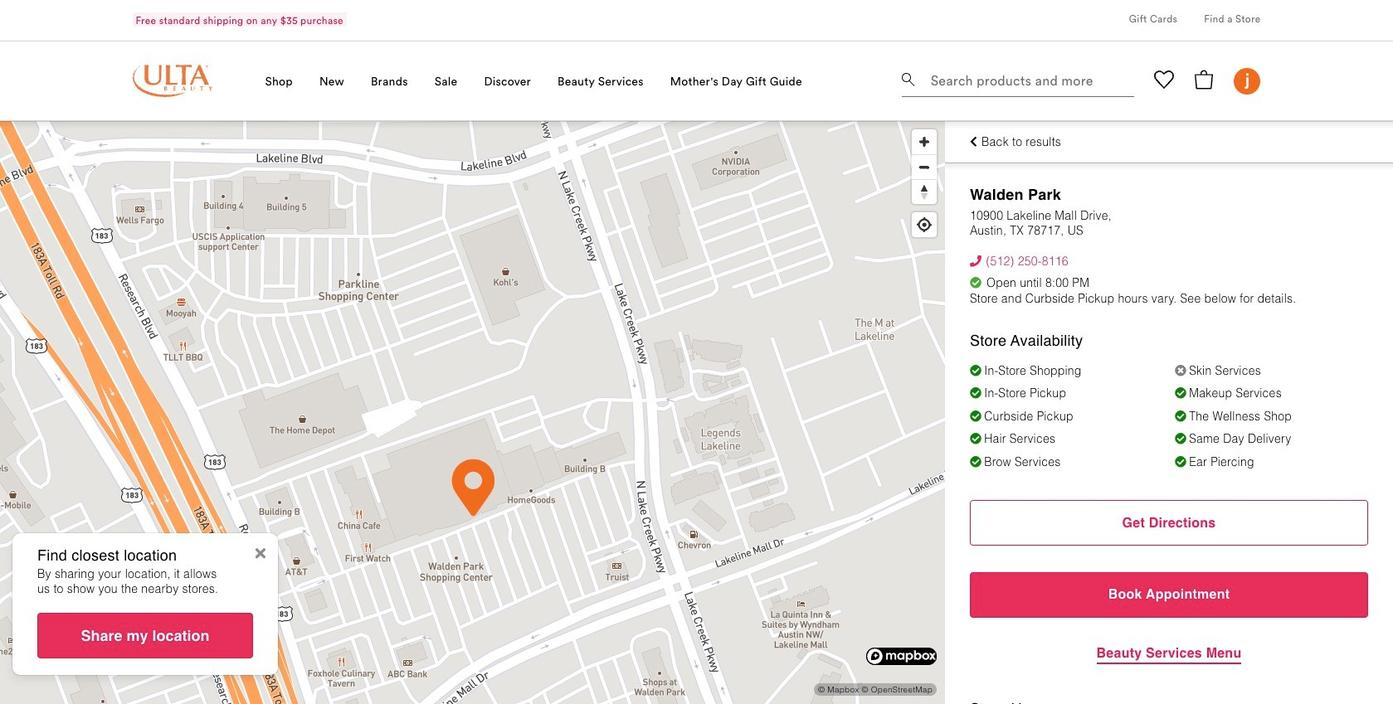 Task type: vqa. For each thing, say whether or not it's contained in the screenshot.
"0 Items in Bag" icon
yes



Task type: locate. For each thing, give the bounding box(es) containing it.
reset bearing to north image
[[917, 184, 933, 201]]

favorites icon image
[[1155, 70, 1175, 89]]

0 items in bag image
[[1195, 70, 1215, 89]]

check circle image
[[971, 277, 983, 290]]

None search field
[[903, 61, 1135, 100]]



Task type: describe. For each thing, give the bounding box(es) containing it.
Search products and more search field
[[929, 64, 1130, 88]]

times image
[[255, 546, 266, 561]]

phone image
[[971, 256, 981, 266]]

map element
[[0, 121, 946, 705]]



